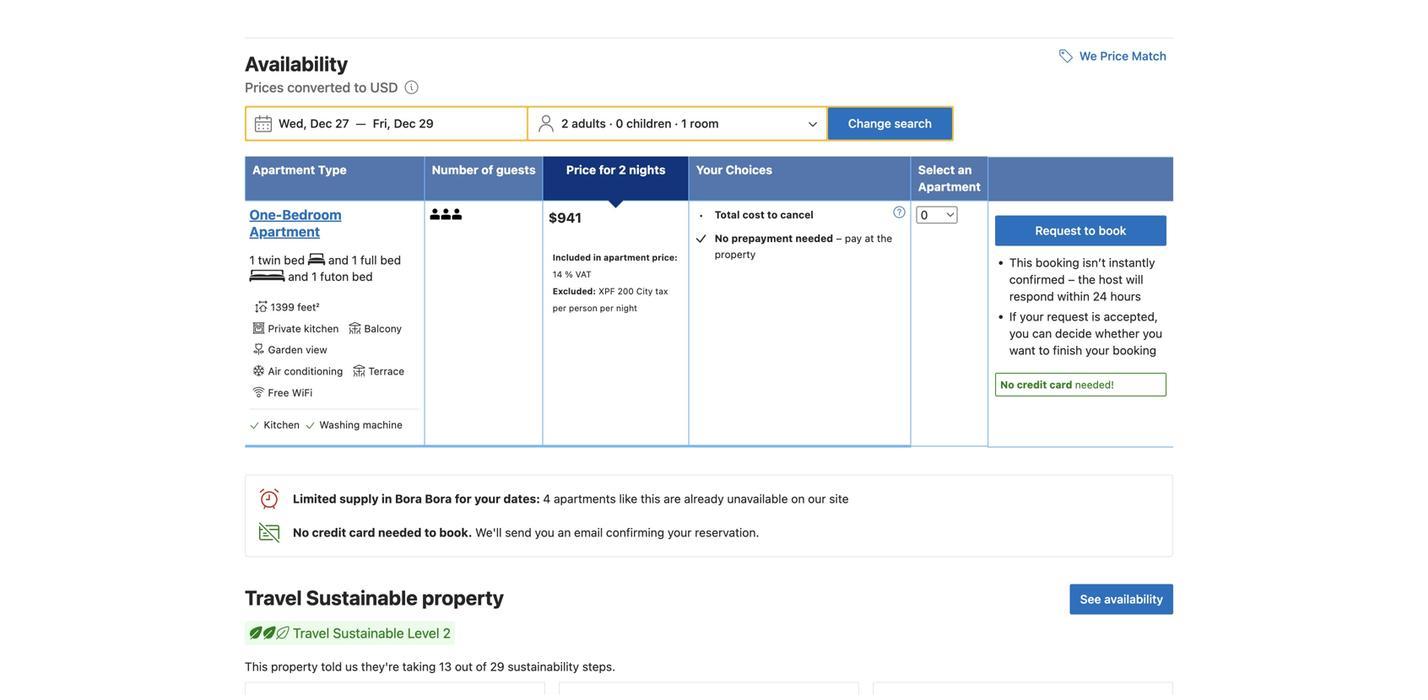 Task type: describe. For each thing, give the bounding box(es) containing it.
taking
[[402, 660, 436, 674]]

1 vertical spatial an
[[558, 526, 571, 540]]

garden
[[268, 344, 303, 356]]

no for no credit card needed to book. we'll send you an email confirming your reservation.
[[293, 526, 309, 540]]

at
[[865, 233, 874, 244]]

travel for travel sustainable property
[[245, 586, 302, 610]]

your
[[696, 163, 723, 177]]

1 · from the left
[[609, 116, 613, 130]]

like
[[619, 492, 638, 506]]

air
[[268, 366, 281, 377]]

card for needed!
[[1050, 379, 1073, 391]]

bed for 1 twin bed
[[284, 253, 305, 267]]

no credit card needed!
[[1000, 379, 1114, 391]]

balcony
[[364, 323, 402, 335]]

the inside – pay at the property
[[877, 233, 892, 244]]

prices converted to usd
[[245, 79, 398, 95]]

needed!
[[1075, 379, 1114, 391]]

this for this property told us they're taking 13 out of 29 sustainability steps.
[[245, 660, 268, 674]]

request to book
[[1035, 224, 1127, 238]]

1399
[[271, 301, 295, 313]]

kitchen
[[264, 419, 300, 431]]

washing
[[319, 419, 360, 431]]

book
[[1099, 224, 1127, 238]]

0 horizontal spatial property
[[271, 660, 318, 674]]

search
[[894, 116, 932, 130]]

%
[[565, 269, 573, 280]]

1 occupancy image from the left
[[430, 209, 441, 220]]

number of guests
[[432, 163, 536, 177]]

see availability
[[1080, 593, 1163, 607]]

this
[[641, 492, 661, 506]]

total cost to cancel
[[715, 209, 814, 221]]

travel sustainable level 2
[[293, 626, 451, 642]]

1 vertical spatial booking
[[1113, 344, 1157, 357]]

cancel
[[780, 209, 814, 221]]

sustainable for level
[[333, 626, 404, 642]]

0
[[616, 116, 623, 130]]

private
[[268, 323, 301, 335]]

1 left full
[[352, 253, 357, 267]]

no prepayment needed
[[715, 233, 833, 244]]

apartment for select an apartment
[[918, 180, 981, 194]]

one-bedroom apartment link
[[249, 206, 415, 240]]

0 vertical spatial apartment
[[252, 163, 315, 177]]

to inside "this booking isn't instantly confirmed – the host will respond within 24 hours if your request is accepted, you can decide whether you want to finish your booking"
[[1039, 344, 1050, 357]]

1 vertical spatial of
[[476, 660, 487, 674]]

can
[[1032, 327, 1052, 341]]

within
[[1057, 290, 1090, 303]]

property inside – pay at the property
[[715, 249, 756, 260]]

1 horizontal spatial for
[[599, 163, 616, 177]]

27
[[335, 116, 349, 130]]

level
[[408, 626, 439, 642]]

machine
[[363, 419, 403, 431]]

unavailable
[[727, 492, 788, 506]]

night
[[616, 303, 637, 313]]

reservation.
[[695, 526, 759, 540]]

terrace
[[368, 366, 404, 377]]

match
[[1132, 49, 1167, 63]]

already
[[684, 492, 724, 506]]

price inside dropdown button
[[1100, 49, 1129, 63]]

apartments
[[554, 492, 616, 506]]

24
[[1093, 290, 1107, 303]]

city
[[636, 286, 653, 296]]

1399 feet²
[[271, 301, 320, 313]]

pay
[[845, 233, 862, 244]]

1 horizontal spatial you
[[1010, 327, 1029, 341]]

conditioning
[[284, 366, 343, 377]]

and 1 futon bed
[[288, 270, 373, 284]]

change search
[[848, 116, 932, 130]]

nights
[[629, 163, 666, 177]]

1 vertical spatial 2
[[619, 163, 626, 177]]

number
[[432, 163, 479, 177]]

credit for no credit card needed!
[[1017, 379, 1047, 391]]

1 down bed icon
[[312, 270, 317, 284]]

0 horizontal spatial for
[[455, 492, 472, 506]]

$941
[[549, 210, 582, 226]]

room
[[690, 116, 719, 130]]

apartment for one-bedroom apartment
[[249, 224, 320, 240]]

prices
[[245, 79, 284, 95]]

1 inside dropdown button
[[681, 116, 687, 130]]

your right if
[[1020, 310, 1044, 324]]

card for needed
[[349, 526, 375, 540]]

1 vertical spatial in
[[382, 492, 392, 506]]

isn't
[[1083, 256, 1106, 270]]

supply
[[339, 492, 379, 506]]

our
[[808, 492, 826, 506]]

1 horizontal spatial bed
[[352, 270, 373, 284]]

we price match
[[1080, 49, 1167, 63]]

is
[[1092, 310, 1101, 324]]

2 occupancy image from the left
[[452, 209, 463, 220]]

confirming
[[606, 526, 665, 540]]

bed image
[[308, 254, 325, 265]]

kitchen
[[304, 323, 339, 335]]

and for and
[[328, 253, 352, 267]]

this property told us they're taking 13 out of 29 sustainability steps.
[[245, 660, 616, 674]]

cost
[[743, 209, 765, 221]]

an inside select an apartment
[[958, 163, 972, 177]]

sustainability
[[508, 660, 579, 674]]

2 dec from the left
[[394, 116, 416, 130]]

bed for 1 full bed
[[380, 253, 401, 267]]

in inside included in apartment price: 14 % vat
[[593, 253, 601, 263]]

bedroom
[[282, 207, 342, 223]]

wifi
[[292, 387, 313, 399]]

included in apartment price: 14 % vat
[[553, 253, 678, 280]]

0 horizontal spatial you
[[535, 526, 555, 540]]

private kitchen
[[268, 323, 339, 335]]

will
[[1126, 273, 1144, 287]]

hours
[[1111, 290, 1141, 303]]

to left usd
[[354, 79, 367, 95]]

are
[[664, 492, 681, 506]]

instantly
[[1109, 256, 1155, 270]]

the inside "this booking isn't instantly confirmed – the host will respond within 24 hours if your request is accepted, you can decide whether you want to finish your booking"
[[1078, 273, 1096, 287]]

see availability button
[[1070, 585, 1173, 615]]

xpf
[[599, 286, 615, 296]]

confirmed –
[[1010, 273, 1075, 287]]

0 vertical spatial needed
[[796, 233, 833, 244]]

select an apartment
[[918, 163, 981, 194]]

told
[[321, 660, 342, 674]]

0 vertical spatial booking
[[1036, 256, 1080, 270]]

wed,
[[279, 116, 307, 130]]

to inside button
[[1084, 224, 1096, 238]]



Task type: locate. For each thing, give the bounding box(es) containing it.
this inside "this booking isn't instantly confirmed – the host will respond within 24 hours if your request is accepted, you can decide whether you want to finish your booking"
[[1010, 256, 1033, 270]]

0 horizontal spatial 2
[[443, 626, 451, 642]]

availability
[[245, 52, 348, 75]]

sustainable up "they're"
[[333, 626, 404, 642]]

travel sustainable property
[[245, 586, 504, 610]]

200
[[618, 286, 634, 296]]

1 bora from the left
[[395, 492, 422, 506]]

13
[[439, 660, 452, 674]]

0 horizontal spatial this
[[245, 660, 268, 674]]

no down "limited"
[[293, 526, 309, 540]]

·
[[609, 116, 613, 130], [675, 116, 678, 130]]

tax
[[655, 286, 668, 296]]

—
[[356, 116, 366, 130]]

1 horizontal spatial 29
[[490, 660, 505, 674]]

1 vertical spatial property
[[422, 586, 504, 610]]

bed left bed icon
[[284, 253, 305, 267]]

respond
[[1010, 290, 1054, 303]]

dates:
[[504, 492, 540, 506]]

for left nights
[[599, 163, 616, 177]]

no down the want
[[1000, 379, 1014, 391]]

limited supply in bora bora for your dates: 4 apartments like this are already unavailable on our site
[[293, 492, 849, 506]]

booking down whether
[[1113, 344, 1157, 357]]

1 horizontal spatial booking
[[1113, 344, 1157, 357]]

free
[[268, 387, 289, 399]]

1 horizontal spatial 2
[[561, 116, 569, 130]]

1 left the room
[[681, 116, 687, 130]]

1 horizontal spatial credit
[[1017, 379, 1047, 391]]

0 vertical spatial price
[[1100, 49, 1129, 63]]

in
[[593, 253, 601, 263], [382, 492, 392, 506]]

fri, dec 29 button
[[366, 108, 440, 139]]

us
[[345, 660, 358, 674]]

2 horizontal spatial 2
[[619, 163, 626, 177]]

0 horizontal spatial an
[[558, 526, 571, 540]]

email
[[574, 526, 603, 540]]

free wifi
[[268, 387, 313, 399]]

washing machine
[[319, 419, 403, 431]]

1 vertical spatial needed
[[378, 526, 422, 540]]

2 vertical spatial 2
[[443, 626, 451, 642]]

an
[[958, 163, 972, 177], [558, 526, 571, 540]]

sustainable
[[306, 586, 418, 610], [333, 626, 404, 642]]

0 horizontal spatial price
[[566, 163, 596, 177]]

and
[[328, 253, 352, 267], [288, 270, 308, 284]]

view
[[306, 344, 327, 356]]

1 per from the left
[[553, 303, 566, 313]]

1 horizontal spatial this
[[1010, 256, 1033, 270]]

bora up "book."
[[425, 492, 452, 506]]

1 dec from the left
[[310, 116, 332, 130]]

2 right level
[[443, 626, 451, 642]]

out
[[455, 660, 473, 674]]

–
[[836, 233, 842, 244]]

the down isn't
[[1078, 273, 1096, 287]]

occupancy image
[[441, 209, 452, 220]]

0 vertical spatial an
[[958, 163, 972, 177]]

1 horizontal spatial bora
[[425, 492, 452, 506]]

0 horizontal spatial needed
[[378, 526, 422, 540]]

property up level
[[422, 586, 504, 610]]

0 vertical spatial and
[[328, 253, 352, 267]]

no for no prepayment needed
[[715, 233, 729, 244]]

1 vertical spatial for
[[455, 492, 472, 506]]

request
[[1035, 224, 1081, 238]]

sustainable for property
[[306, 586, 418, 610]]

0 horizontal spatial credit
[[312, 526, 346, 540]]

included
[[553, 253, 591, 263]]

0 horizontal spatial per
[[553, 303, 566, 313]]

property left told
[[271, 660, 318, 674]]

bora right the supply
[[395, 492, 422, 506]]

whether
[[1095, 327, 1140, 341]]

0 horizontal spatial booking
[[1036, 256, 1080, 270]]

dec left 27
[[310, 116, 332, 130]]

1 horizontal spatial occupancy image
[[452, 209, 463, 220]]

1 horizontal spatial per
[[600, 303, 614, 313]]

in right the supply
[[382, 492, 392, 506]]

your down are
[[668, 526, 692, 540]]

0 horizontal spatial bed
[[284, 253, 305, 267]]

garden view
[[268, 344, 327, 356]]

wed, dec 27 button
[[272, 108, 356, 139]]

1 horizontal spatial price
[[1100, 49, 1129, 63]]

to right cost
[[767, 209, 778, 221]]

finish
[[1053, 344, 1082, 357]]

1
[[681, 116, 687, 130], [249, 253, 255, 267], [352, 253, 357, 267], [312, 270, 317, 284]]

this up confirmed –
[[1010, 256, 1033, 270]]

1 horizontal spatial the
[[1078, 273, 1096, 287]]

1 horizontal spatial an
[[958, 163, 972, 177]]

card down the supply
[[349, 526, 375, 540]]

price right we
[[1100, 49, 1129, 63]]

to down can
[[1039, 344, 1050, 357]]

per down xpf
[[600, 303, 614, 313]]

1 vertical spatial and
[[288, 270, 308, 284]]

select
[[918, 163, 955, 177]]

credit down the want
[[1017, 379, 1047, 391]]

0 horizontal spatial no
[[293, 526, 309, 540]]

1 horizontal spatial and
[[328, 253, 352, 267]]

0 vertical spatial property
[[715, 249, 756, 260]]

2 per from the left
[[600, 303, 614, 313]]

type
[[318, 163, 347, 177]]

sustainable up the travel sustainable level 2
[[306, 586, 418, 610]]

booking
[[1036, 256, 1080, 270], [1113, 344, 1157, 357]]

1 vertical spatial card
[[349, 526, 375, 540]]

fri,
[[373, 116, 391, 130]]

2 bora from the left
[[425, 492, 452, 506]]

29
[[419, 116, 434, 130], [490, 660, 505, 674]]

limited
[[293, 492, 337, 506]]

0 horizontal spatial occupancy image
[[430, 209, 441, 220]]

air conditioning
[[268, 366, 343, 377]]

1 vertical spatial credit
[[312, 526, 346, 540]]

of left guests
[[481, 163, 493, 177]]

this
[[1010, 256, 1033, 270], [245, 660, 268, 674]]

1 vertical spatial apartment
[[918, 180, 981, 194]]

you right send
[[535, 526, 555, 540]]

per
[[553, 303, 566, 313], [600, 303, 614, 313]]

1 vertical spatial sustainable
[[333, 626, 404, 642]]

0 vertical spatial travel
[[245, 586, 302, 610]]

and for and 1 futon bed
[[288, 270, 308, 284]]

of right out
[[476, 660, 487, 674]]

0 vertical spatial for
[[599, 163, 616, 177]]

1 horizontal spatial card
[[1050, 379, 1073, 391]]

0 vertical spatial card
[[1050, 379, 1073, 391]]

converted
[[287, 79, 351, 95]]

0 vertical spatial this
[[1010, 256, 1033, 270]]

occupancy image
[[430, 209, 441, 220], [452, 209, 463, 220]]

no down "total"
[[715, 233, 729, 244]]

property down prepayment
[[715, 249, 756, 260]]

1 left 'twin'
[[249, 253, 255, 267]]

we'll
[[475, 526, 502, 540]]

price:
[[652, 253, 678, 263]]

· left 0
[[609, 116, 613, 130]]

card
[[1050, 379, 1073, 391], [349, 526, 375, 540]]

apartment type
[[252, 163, 347, 177]]

2 vertical spatial no
[[293, 526, 309, 540]]

29 right fri,
[[419, 116, 434, 130]]

person
[[569, 303, 598, 313]]

29 right out
[[490, 660, 505, 674]]

bora
[[395, 492, 422, 506], [425, 492, 452, 506]]

2 horizontal spatial property
[[715, 249, 756, 260]]

the
[[877, 233, 892, 244], [1078, 273, 1096, 287]]

0 vertical spatial no
[[715, 233, 729, 244]]

in right 'included'
[[593, 253, 601, 263]]

book.
[[439, 526, 472, 540]]

booking up confirmed –
[[1036, 256, 1080, 270]]

needed
[[796, 233, 833, 244], [378, 526, 422, 540]]

excluded:
[[553, 286, 596, 296]]

for up "book."
[[455, 492, 472, 506]]

2 vertical spatial property
[[271, 660, 318, 674]]

1 vertical spatial 29
[[490, 660, 505, 674]]

more details on meals and payment options image
[[894, 206, 906, 218]]

apartment down one-
[[249, 224, 320, 240]]

2 · from the left
[[675, 116, 678, 130]]

2 adults · 0 children · 1 room
[[561, 116, 719, 130]]

we
[[1080, 49, 1097, 63]]

to
[[354, 79, 367, 95], [767, 209, 778, 221], [1084, 224, 1096, 238], [1039, 344, 1050, 357], [424, 526, 436, 540]]

1 horizontal spatial property
[[422, 586, 504, 610]]

you up the want
[[1010, 327, 1029, 341]]

your up we'll
[[474, 492, 501, 506]]

request
[[1047, 310, 1089, 324]]

travel for travel sustainable level 2
[[293, 626, 329, 642]]

2 horizontal spatial no
[[1000, 379, 1014, 391]]

needed down the supply
[[378, 526, 422, 540]]

0 horizontal spatial card
[[349, 526, 375, 540]]

send
[[505, 526, 532, 540]]

apartment inside one-bedroom apartment
[[249, 224, 320, 240]]

no for no credit card needed!
[[1000, 379, 1014, 391]]

you down 'accepted,'
[[1143, 327, 1163, 341]]

0 vertical spatial 29
[[419, 116, 434, 130]]

1 horizontal spatial needed
[[796, 233, 833, 244]]

1 horizontal spatial dec
[[394, 116, 416, 130]]

prepayment
[[731, 233, 793, 244]]

of
[[481, 163, 493, 177], [476, 660, 487, 674]]

steps.
[[582, 660, 616, 674]]

wed, dec 27 — fri, dec 29
[[279, 116, 434, 130]]

0 horizontal spatial in
[[382, 492, 392, 506]]

0 horizontal spatial ·
[[609, 116, 613, 130]]

apartment down select
[[918, 180, 981, 194]]

the right 'at'
[[877, 233, 892, 244]]

1 horizontal spatial in
[[593, 253, 601, 263]]

an left email
[[558, 526, 571, 540]]

apartment
[[604, 253, 650, 263]]

credit down "limited"
[[312, 526, 346, 540]]

apartment down wed,
[[252, 163, 315, 177]]

change search button
[[828, 108, 952, 140]]

card left the needed!
[[1050, 379, 1073, 391]]

0 horizontal spatial the
[[877, 233, 892, 244]]

0 vertical spatial credit
[[1017, 379, 1047, 391]]

2 horizontal spatial bed
[[380, 253, 401, 267]]

per down excluded:
[[553, 303, 566, 313]]

0 vertical spatial sustainable
[[306, 586, 418, 610]]

bed down full
[[352, 270, 373, 284]]

2 left 'adults'
[[561, 116, 569, 130]]

1 horizontal spatial no
[[715, 233, 729, 244]]

2 inside dropdown button
[[561, 116, 569, 130]]

1 vertical spatial the
[[1078, 273, 1096, 287]]

your
[[1020, 310, 1044, 324], [1086, 344, 1110, 357], [474, 492, 501, 506], [668, 526, 692, 540]]

and down bed icon
[[288, 270, 308, 284]]

feet²
[[297, 301, 320, 313]]

futon
[[320, 270, 349, 284]]

full
[[360, 253, 377, 267]]

no
[[715, 233, 729, 244], [1000, 379, 1014, 391], [293, 526, 309, 540]]

this left told
[[245, 660, 268, 674]]

this for this booking isn't instantly confirmed – the host will respond within 24 hours if your request is accepted, you can decide whether you want to finish your booking
[[1010, 256, 1033, 270]]

price down 'adults'
[[566, 163, 596, 177]]

0 vertical spatial the
[[877, 233, 892, 244]]

vat
[[576, 269, 592, 280]]

apartment
[[252, 163, 315, 177], [918, 180, 981, 194], [249, 224, 320, 240]]

1 horizontal spatial ·
[[675, 116, 678, 130]]

availability
[[1104, 593, 1163, 607]]

decide
[[1055, 327, 1092, 341]]

dec right fri,
[[394, 116, 416, 130]]

0 vertical spatial in
[[593, 253, 601, 263]]

1 twin bed
[[249, 253, 308, 267]]

2 left nights
[[619, 163, 626, 177]]

to left "book."
[[424, 526, 436, 540]]

1 vertical spatial no
[[1000, 379, 1014, 391]]

2 vertical spatial apartment
[[249, 224, 320, 240]]

no credit card needed to book. we'll send you an email confirming your reservation.
[[293, 526, 759, 540]]

accepted,
[[1104, 310, 1158, 324]]

0 horizontal spatial and
[[288, 270, 308, 284]]

credit
[[1017, 379, 1047, 391], [312, 526, 346, 540]]

needed left the "–"
[[796, 233, 833, 244]]

0 horizontal spatial bora
[[395, 492, 422, 506]]

your down whether
[[1086, 344, 1110, 357]]

1 vertical spatial travel
[[293, 626, 329, 642]]

to left book
[[1084, 224, 1096, 238]]

2 horizontal spatial you
[[1143, 327, 1163, 341]]

0 vertical spatial of
[[481, 163, 493, 177]]

bed right full
[[380, 253, 401, 267]]

an right select
[[958, 163, 972, 177]]

0 horizontal spatial dec
[[310, 116, 332, 130]]

0 vertical spatial 2
[[561, 116, 569, 130]]

1 vertical spatial price
[[566, 163, 596, 177]]

· right children
[[675, 116, 678, 130]]

0 horizontal spatial 29
[[419, 116, 434, 130]]

and up futon
[[328, 253, 352, 267]]

choices
[[726, 163, 773, 177]]

2 adults · 0 children · 1 room button
[[530, 108, 825, 140]]

children
[[627, 116, 672, 130]]

1 vertical spatial this
[[245, 660, 268, 674]]

request to book button
[[995, 216, 1167, 246]]

credit for no credit card needed to book. we'll send you an email confirming your reservation.
[[312, 526, 346, 540]]



Task type: vqa. For each thing, say whether or not it's contained in the screenshot.
the Request
yes



